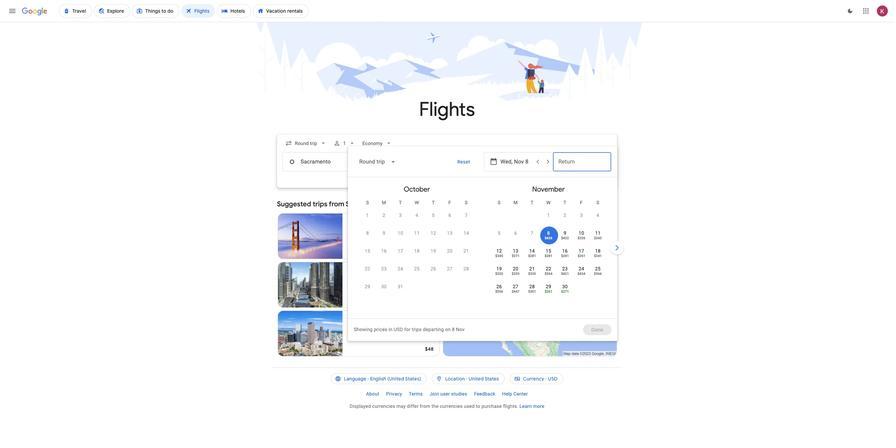 Task type: vqa. For each thing, say whether or not it's contained in the screenshot.


Task type: locate. For each thing, give the bounding box(es) containing it.
1 horizontal spatial 4 button
[[590, 212, 607, 229]]

30 inside button
[[382, 284, 387, 290]]

1 s from the left
[[366, 200, 369, 206]]

f
[[449, 200, 452, 206], [581, 200, 583, 206]]

10 inside button
[[398, 231, 404, 236]]

9 inside button
[[383, 231, 386, 236]]

0 horizontal spatial 4
[[416, 213, 419, 218]]

1 vertical spatial 7
[[531, 231, 534, 236]]

w
[[415, 200, 419, 206], [547, 200, 551, 206]]

sat, oct 21 element
[[464, 248, 469, 255]]

the
[[432, 404, 439, 409]]

29 down the 2 – 11
[[365, 284, 371, 290]]

1 w from the left
[[415, 200, 419, 206]]

1 vertical spatial $261
[[545, 290, 553, 294]]

$345 up sat, nov 18 element
[[595, 236, 602, 240]]

1 horizontal spatial 25
[[596, 266, 601, 272]]

f up fri, oct 6 element
[[449, 200, 452, 206]]

min right mon, oct 30 element
[[391, 282, 399, 288]]

0 horizontal spatial 7
[[465, 213, 468, 218]]

wed, oct 4 element
[[416, 212, 419, 219]]

0 horizontal spatial 22
[[365, 266, 371, 272]]

2 11 from the left
[[596, 231, 601, 236]]

, 556 us dollars element
[[496, 290, 504, 294]]

13 inside button
[[447, 231, 453, 236]]

0 horizontal spatial 29
[[365, 284, 371, 290]]

row
[[360, 206, 475, 229], [541, 206, 607, 229], [360, 227, 475, 246], [491, 227, 607, 246], [360, 245, 475, 264], [491, 245, 607, 264], [360, 263, 475, 282], [491, 263, 607, 282], [360, 280, 409, 300], [491, 280, 574, 300]]

15 for 15
[[365, 248, 371, 254]]

wed, nov 22 element
[[546, 266, 552, 272]]

1 22 from the left
[[365, 266, 371, 272]]

10
[[398, 231, 404, 236], [579, 231, 585, 236]]

, 293 us dollars element
[[512, 272, 520, 276]]

0 horizontal spatial 6 button
[[442, 212, 458, 229]]

12 inside 12 $345
[[497, 248, 502, 254]]

hr for 2
[[383, 331, 388, 337]]

2 inside suggested trips from santa ana region
[[379, 331, 382, 337]]

1 vertical spatial 26
[[497, 284, 502, 290]]

on
[[446, 327, 451, 333]]

23 inside button
[[382, 266, 387, 272]]

2 hr 20 min
[[379, 331, 404, 337]]

0 vertical spatial 26
[[431, 266, 436, 272]]

25 button
[[409, 266, 425, 282]]

18
[[414, 248, 420, 254], [596, 248, 601, 254]]

4 s from the left
[[597, 200, 600, 206]]

0 vertical spatial , 261 us dollars element
[[578, 254, 586, 258]]

2 1 button from the left
[[541, 212, 557, 229]]

2 29 from the left
[[546, 284, 552, 290]]

main menu image
[[8, 7, 16, 15]]

17 inside button
[[398, 248, 404, 254]]

0 horizontal spatial 25
[[414, 266, 420, 272]]

$281 up thu, nov 23 element
[[562, 254, 569, 258]]

6 right sun, nov 5 element on the right bottom
[[515, 231, 517, 236]]

2 22 from the left
[[546, 266, 552, 272]]

displayed
[[350, 404, 371, 409]]

0 horizontal spatial from
[[329, 200, 345, 209]]

24 for 24
[[398, 266, 404, 272]]

5 button up thu, oct 12 element
[[425, 212, 442, 229]]

4 t from the left
[[564, 200, 567, 206]]

20 up $293
[[513, 266, 519, 272]]

30 for 30
[[382, 284, 387, 290]]

6 inside denver nov 30 – dec 6
[[379, 324, 381, 330]]

0 horizontal spatial 18
[[414, 248, 420, 254]]

Return text field
[[559, 153, 606, 171]]

f right explore
[[581, 200, 583, 206]]

1 button up sun, oct 8 element
[[360, 212, 376, 229]]

29 down $564
[[546, 284, 552, 290]]

0 vertical spatial 14
[[464, 231, 469, 236]]

7 inside the november 'row group'
[[531, 231, 534, 236]]

sun, nov 12 element
[[497, 248, 502, 255]]

join user studies
[[430, 392, 468, 397]]

29 inside 29 button
[[365, 284, 371, 290]]

, 281 us dollars element
[[529, 254, 536, 258], [545, 254, 553, 258], [562, 254, 569, 258]]

24 button
[[393, 266, 409, 282]]

s up sun, nov 5 element on the right bottom
[[498, 200, 501, 206]]

3 down the explore destinations button
[[581, 213, 583, 218]]

$345 for 11
[[595, 236, 602, 240]]

28 for 28 $301
[[530, 284, 535, 290]]

20 inside button
[[447, 248, 453, 254]]

2 18 from the left
[[596, 248, 601, 254]]

2 2 button from the left
[[557, 212, 574, 229]]

1 vertical spatial 27
[[513, 284, 519, 290]]

wed, nov 15 element
[[546, 248, 552, 255]]

12 left the mon, nov 13 element
[[497, 248, 502, 254]]

2 m from the left
[[514, 200, 518, 206]]

2 inside october row group
[[383, 213, 386, 218]]

mon, oct 2 element
[[383, 212, 386, 219]]

0 horizontal spatial 1 button
[[360, 212, 376, 229]]

row containing 12
[[491, 245, 607, 264]]

30 inside suggested trips from santa ana region
[[384, 234, 389, 239]]

3 for october
[[399, 213, 402, 218]]

5 for thu, oct 5 element
[[432, 213, 435, 218]]

row containing 29
[[360, 280, 409, 300]]

$261 up fri, nov 24 "element"
[[578, 254, 586, 258]]

2 9 from the left
[[564, 231, 567, 236]]

16 for 16
[[382, 248, 387, 254]]

21 down 14 button
[[464, 248, 469, 254]]

6 inside october row group
[[449, 213, 452, 218]]

from left santa
[[329, 200, 345, 209]]

1 inside october row group
[[366, 213, 369, 218]]

grid containing october
[[351, 180, 615, 323]]

$48
[[425, 346, 434, 352]]

0 horizontal spatial 24
[[398, 266, 404, 272]]

$271
[[562, 290, 569, 294]]

9 $432
[[562, 231, 569, 240]]

7 right fri, oct 6 element
[[465, 213, 468, 218]]

t up thu, nov 2 element on the right of page
[[564, 200, 567, 206]]

1 vertical spatial 20
[[513, 266, 519, 272]]

sun, oct 29 element
[[365, 283, 371, 290]]

m up mon, oct 2 element
[[382, 200, 386, 206]]

showing prices in usd for trips departing on 8 nov
[[354, 327, 465, 333]]

1 horizontal spatial 19
[[497, 266, 502, 272]]

16 down 9 button
[[382, 248, 387, 254]]

None text field
[[283, 152, 380, 172]]

0 horizontal spatial 14
[[464, 231, 469, 236]]

mon, nov 27 element
[[513, 283, 519, 290]]

8 down francisco at the left bottom of page
[[366, 231, 369, 236]]

trips inside region
[[313, 200, 328, 209]]

2 3 from the left
[[581, 213, 583, 218]]

13
[[447, 231, 453, 236], [513, 248, 519, 254], [384, 282, 389, 288]]

4 inside the november 'row group'
[[597, 213, 600, 218]]

2 down explore
[[564, 213, 567, 218]]

sun, oct 15 element
[[365, 248, 371, 255]]

2 stop from the top
[[360, 282, 370, 288]]

1 15 from the left
[[365, 248, 371, 254]]

0 horizontal spatial $345
[[496, 254, 504, 258]]

22 for 22 $564
[[546, 266, 552, 272]]

13 for 13
[[447, 231, 453, 236]]

14 inside 14 $281
[[530, 248, 535, 254]]

m up mon, nov 6 element
[[514, 200, 518, 206]]

s up sat, nov 4 element
[[597, 200, 600, 206]]

1 16 from the left
[[382, 248, 387, 254]]

2 23 from the left
[[563, 266, 568, 272]]

11 right fri, nov 10 element
[[596, 231, 601, 236]]

24 up , 434 us dollars element
[[579, 266, 585, 272]]

1 button up the wed, nov 8, departure date. element at the bottom
[[541, 212, 557, 229]]

25 down 18 button
[[414, 266, 420, 272]]

19 down 12 button
[[431, 248, 436, 254]]

fri, oct 27 element
[[447, 266, 453, 272]]

3 button for october
[[393, 212, 409, 229]]

1 horizontal spatial 8
[[452, 327, 455, 333]]

2 15 from the left
[[546, 248, 552, 254]]

, 345 us dollars element up sat, nov 18 element
[[595, 236, 602, 240]]

usd inside the flight search field
[[394, 327, 403, 333]]

4 button for november
[[590, 212, 607, 229]]

27 down 20 button
[[447, 266, 453, 272]]

1 1 button from the left
[[360, 212, 376, 229]]

2 24 from the left
[[579, 266, 585, 272]]

0 vertical spatial 1 stop
[[356, 234, 370, 239]]

1 horizontal spatial 7
[[531, 231, 534, 236]]

22 inside 22 $564
[[546, 266, 552, 272]]

1 horizontal spatial 26
[[497, 284, 502, 290]]

2 4 button from the left
[[590, 212, 607, 229]]

23 inside 23 $421
[[563, 266, 568, 272]]

grid
[[351, 180, 615, 323]]

, 281 us dollars element up thu, nov 23 element
[[562, 254, 569, 258]]

7 for tue, nov 7 element
[[531, 231, 534, 236]]

1 horizontal spatial 21
[[530, 266, 535, 272]]

1 horizontal spatial 2
[[383, 213, 386, 218]]

26 for 26 $556
[[497, 284, 502, 290]]

$345
[[595, 236, 602, 240], [496, 254, 504, 258]]

1 10 from the left
[[398, 231, 404, 236]]

20 right prices
[[389, 331, 394, 337]]

6 for 6 hr 13 min
[[374, 282, 377, 288]]

sat, nov 4 element
[[597, 212, 600, 219]]

13 inside "13 $371"
[[513, 248, 519, 254]]

0 horizontal spatial 2 button
[[376, 212, 393, 229]]

19 inside 19 $320
[[497, 266, 502, 272]]

12 inside 12 button
[[431, 231, 436, 236]]

swap origin and destination. image
[[377, 158, 385, 166]]

usd right in
[[394, 327, 403, 333]]

2 button up mon, oct 9 element at the left bottom of the page
[[376, 212, 393, 229]]

3 inside october row group
[[399, 213, 402, 218]]

f for november
[[581, 200, 583, 206]]

3
[[399, 213, 402, 218], [581, 213, 583, 218]]

21 for 21 $350
[[530, 266, 535, 272]]

18 inside 18 $341
[[596, 248, 601, 254]]

min
[[391, 234, 399, 239], [391, 282, 399, 288], [396, 331, 404, 337]]

1 vertical spatial 21
[[530, 266, 535, 272]]

12 for 12 $345
[[497, 248, 502, 254]]

24 inside the 24 $434
[[579, 266, 585, 272]]

2 button for october
[[376, 212, 393, 229]]

1 horizontal spatial 13
[[447, 231, 453, 236]]

1 2 button from the left
[[376, 212, 393, 229]]

october row group
[[351, 180, 483, 316]]

5 inside october row group
[[432, 213, 435, 218]]

10 left "wed, oct 11" element
[[398, 231, 404, 236]]

$281
[[529, 254, 536, 258], [545, 254, 553, 258], [562, 254, 569, 258]]

0 vertical spatial from
[[329, 200, 345, 209]]

1 button inside the november 'row group'
[[541, 212, 557, 229]]

14 for 14
[[464, 231, 469, 236]]

0 horizontal spatial w
[[415, 200, 419, 206]]

19 button
[[425, 248, 442, 264]]

12 button
[[425, 230, 442, 246]]

1 button for october
[[360, 212, 376, 229]]

1 horizontal spatial 23
[[563, 266, 568, 272]]

help center
[[503, 392, 528, 397]]

26 inside 26 button
[[431, 266, 436, 272]]

7 button up sat, oct 14 element
[[458, 212, 475, 229]]

10 up $326
[[579, 231, 585, 236]]

24 inside button
[[398, 266, 404, 272]]

0 vertical spatial usd
[[394, 327, 403, 333]]

, 281 us dollars element up the tue, nov 21 element
[[529, 254, 536, 258]]

1 stop down the 2 – 11
[[356, 282, 370, 288]]

stop down 20 – 28
[[360, 234, 370, 239]]

1 17 from the left
[[398, 248, 404, 254]]

1 vertical spatial $345
[[496, 254, 504, 258]]

1 vertical spatial 12
[[497, 248, 502, 254]]

chicago dec 2 – 11
[[348, 268, 371, 281]]

5 button
[[425, 212, 442, 229], [491, 230, 508, 246]]

0 horizontal spatial 10
[[398, 231, 404, 236]]

sun, nov 19 element
[[497, 266, 502, 272]]

6 button up fri, oct 13 element
[[442, 212, 458, 229]]

usd right currency on the right bottom of page
[[549, 376, 558, 382]]

27 inside 27 $447
[[513, 284, 519, 290]]

48 US dollars text field
[[425, 346, 434, 352]]

29 inside 29 $261
[[546, 284, 552, 290]]

17 inside 17 $261
[[579, 248, 585, 254]]

nov
[[348, 227, 357, 232], [348, 324, 357, 330], [456, 327, 465, 333]]

27 for 27 $447
[[513, 284, 519, 290]]

denver nov 30 – dec 6
[[348, 317, 381, 330]]

user
[[441, 392, 450, 397]]

f inside the november 'row group'
[[581, 200, 583, 206]]

10 for 10 $326
[[579, 231, 585, 236]]

stop down the 2 – 11
[[360, 282, 370, 288]]

0 vertical spatial 13
[[447, 231, 453, 236]]

trips inside the flight search field
[[412, 327, 422, 333]]

15 inside button
[[365, 248, 371, 254]]

1 23 from the left
[[382, 266, 387, 272]]

0 horizontal spatial currencies
[[373, 404, 396, 409]]

0 vertical spatial stop
[[360, 234, 370, 239]]

11 for 11
[[414, 231, 420, 236]]

w inside october row group
[[415, 200, 419, 206]]

 image
[[377, 330, 378, 337]]

30 up $271
[[563, 284, 568, 290]]

5 button up the "sun, nov 12" element
[[491, 230, 508, 246]]

1 4 button from the left
[[409, 212, 425, 229]]

$281 for 14
[[529, 254, 536, 258]]

18 $341
[[595, 248, 602, 258]]

2 inside the november 'row group'
[[564, 213, 567, 218]]

20
[[447, 248, 453, 254], [513, 266, 519, 272], [389, 331, 394, 337]]

destinations
[[581, 201, 609, 208]]

1 horizontal spatial 15
[[546, 248, 552, 254]]

thu, oct 12 element
[[431, 230, 436, 237]]

0 vertical spatial 12
[[431, 231, 436, 236]]

21 inside button
[[464, 248, 469, 254]]

28 down 21 button
[[464, 266, 469, 272]]

21 for 21
[[464, 248, 469, 254]]

$281 up wed, nov 22 element
[[545, 254, 553, 258]]

fri, oct 6 element
[[449, 212, 452, 219]]

15
[[365, 248, 371, 254], [546, 248, 552, 254]]

sun, nov 26 element
[[497, 283, 502, 290]]

f inside october row group
[[449, 200, 452, 206]]

2 s from the left
[[465, 200, 468, 206]]

currencies down join user studies link
[[440, 404, 463, 409]]

0 horizontal spatial 27
[[447, 266, 453, 272]]

17 for 17
[[398, 248, 404, 254]]

, 564 us dollars element
[[545, 272, 553, 276]]

30
[[384, 234, 389, 239], [382, 284, 387, 290], [563, 284, 568, 290]]

min left the for
[[396, 331, 404, 337]]

9 for 9
[[383, 231, 386, 236]]

$261 for 29
[[545, 290, 553, 294]]

wed, oct 25 element
[[414, 266, 420, 272]]

1 24 from the left
[[398, 266, 404, 272]]

2 up francisco at the left bottom of page
[[383, 213, 386, 218]]

21 up the , 350 us dollars element
[[530, 266, 535, 272]]

1 vertical spatial 1 stop
[[356, 282, 370, 288]]

sat, oct 28 element
[[464, 266, 469, 272]]

fri, nov 3 element
[[581, 212, 583, 219]]

1 horizontal spatial 4
[[597, 213, 600, 218]]

15 button
[[360, 248, 376, 264]]

$345 for 12
[[496, 254, 504, 258]]

hr down 23 button
[[378, 282, 383, 288]]

25 up , 366 us dollars element
[[596, 266, 601, 272]]

row containing 26
[[491, 280, 574, 300]]

0 horizontal spatial trips
[[313, 200, 328, 209]]

1 horizontal spatial , 261 us dollars element
[[578, 254, 586, 258]]

1 9 from the left
[[383, 231, 386, 236]]

19 up , 320 us dollars element
[[497, 266, 502, 272]]

10 for 10
[[398, 231, 404, 236]]

, 350 us dollars element
[[529, 272, 536, 276]]

frontier and united image
[[348, 234, 354, 239]]

28 $301
[[529, 284, 536, 294]]

21 inside 21 $350
[[530, 266, 535, 272]]

, 261 us dollars element for 17
[[578, 254, 586, 258]]

18 up $341
[[596, 248, 601, 254]]

2 , 281 us dollars element from the left
[[545, 254, 553, 258]]

16
[[382, 248, 387, 254], [563, 248, 568, 254]]

thu, oct 26 element
[[431, 266, 436, 272]]

$434
[[578, 272, 586, 276]]

0 vertical spatial , 345 us dollars element
[[595, 236, 602, 240]]

3 button up tue, oct 10 element
[[393, 212, 409, 229]]

$421
[[562, 272, 569, 276]]

1 horizontal spatial 2 button
[[557, 212, 574, 229]]

tue, oct 17 element
[[398, 248, 404, 255]]

1 horizontal spatial 27
[[513, 284, 519, 290]]

16 inside 16 $281
[[563, 248, 568, 254]]

0 vertical spatial 28
[[464, 266, 469, 272]]

26 for 26
[[431, 266, 436, 272]]

1 horizontal spatial $281
[[545, 254, 553, 258]]

s up sun, oct 1 element
[[366, 200, 369, 206]]

, 345 us dollars element
[[595, 236, 602, 240], [496, 254, 504, 258]]

1 25 from the left
[[414, 266, 420, 272]]

m
[[382, 200, 386, 206], [514, 200, 518, 206]]

0 horizontal spatial 2
[[379, 331, 382, 337]]

1 vertical spatial hr
[[378, 282, 383, 288]]

october
[[404, 185, 430, 194]]

tue, nov 14 element
[[530, 248, 535, 255]]

27 inside button
[[447, 266, 453, 272]]

1 vertical spatial min
[[391, 282, 399, 288]]

13 left sat, oct 14 element
[[447, 231, 453, 236]]

$281 for 16
[[562, 254, 569, 258]]

4 for october
[[416, 213, 419, 218]]

$261 for 17
[[578, 254, 586, 258]]

7 for sat, oct 7 element
[[465, 213, 468, 218]]

0 horizontal spatial 20
[[389, 331, 394, 337]]

sun, oct 22 element
[[365, 266, 371, 272]]

m inside 'row group'
[[514, 200, 518, 206]]

thu, nov 30 element
[[563, 283, 568, 290]]

2
[[383, 213, 386, 218], [564, 213, 567, 218], [379, 331, 382, 337]]

1 18 from the left
[[414, 248, 420, 254]]

14 left wed, nov 15 element
[[530, 248, 535, 254]]

, 261 us dollars element up fri, nov 24 "element"
[[578, 254, 586, 258]]

16 inside button
[[382, 248, 387, 254]]

2 vertical spatial hr
[[383, 331, 388, 337]]

5
[[432, 213, 435, 218], [498, 231, 501, 236]]

0 horizontal spatial 23
[[382, 266, 387, 272]]

0 horizontal spatial 11
[[414, 231, 420, 236]]

thu, oct 19 element
[[431, 248, 436, 255]]

santa
[[346, 200, 364, 209]]

0 horizontal spatial 17
[[398, 248, 404, 254]]

1 horizontal spatial , 281 us dollars element
[[545, 254, 553, 258]]

united states
[[469, 376, 499, 382]]

0 vertical spatial 5 button
[[425, 212, 442, 229]]

0 horizontal spatial 28
[[464, 266, 469, 272]]

22
[[365, 266, 371, 272], [546, 266, 552, 272]]

1 29 from the left
[[365, 284, 371, 290]]

19 inside "button"
[[431, 248, 436, 254]]

Flight search field
[[272, 135, 626, 341]]

terms link
[[406, 389, 427, 400]]

$345 up sun, nov 19 element
[[496, 254, 504, 258]]

4 button up sat, nov 11 element
[[590, 212, 607, 229]]

2 16 from the left
[[563, 248, 568, 254]]

1 horizontal spatial m
[[514, 200, 518, 206]]

25 inside 25 $366
[[596, 266, 601, 272]]

1 3 from the left
[[399, 213, 402, 218]]

1 horizontal spatial 14
[[530, 248, 535, 254]]

, 434 us dollars element
[[578, 272, 586, 276]]

1 stop down 20 – 28
[[356, 234, 370, 239]]

mon, oct 23 element
[[382, 266, 387, 272]]

0 horizontal spatial 21
[[464, 248, 469, 254]]

$281 for 15
[[545, 254, 553, 258]]

hr left mon, oct 9 element at the left bottom of the page
[[378, 234, 383, 239]]

1 button
[[360, 212, 376, 229], [541, 212, 557, 229]]

17
[[398, 248, 404, 254], [579, 248, 585, 254]]

22 up the 2 – 11
[[365, 266, 371, 272]]

row containing 15
[[360, 245, 475, 264]]

min right mon, oct 9 element at the left bottom of the page
[[391, 234, 399, 239]]

grid inside the flight search field
[[351, 180, 615, 323]]

tue, oct 3 element
[[399, 212, 402, 219]]

2 4 from the left
[[597, 213, 600, 218]]

$261 right , 301 us dollars element on the right bottom
[[545, 290, 553, 294]]

19 for 19
[[431, 248, 436, 254]]

w up wed, nov 1 element
[[547, 200, 551, 206]]

15 down $426
[[546, 248, 552, 254]]

2 horizontal spatial , 281 us dollars element
[[562, 254, 569, 258]]

next image
[[609, 240, 626, 256]]

11 inside button
[[414, 231, 420, 236]]

9 up $432
[[564, 231, 567, 236]]

0 horizontal spatial 4 button
[[409, 212, 425, 229]]

0 vertical spatial 7 button
[[458, 212, 475, 229]]

7 button up tue, nov 14 element
[[524, 230, 541, 246]]

1 vertical spatial 28
[[530, 284, 535, 290]]

1 vertical spatial 7 button
[[524, 230, 541, 246]]

1 , 281 us dollars element from the left
[[529, 254, 536, 258]]

8 up $426
[[548, 231, 550, 236]]

18 inside button
[[414, 248, 420, 254]]

wed, oct 11 element
[[414, 230, 420, 237]]

hr for 1
[[378, 234, 383, 239]]

1 horizontal spatial 3 button
[[574, 212, 590, 229]]

None field
[[283, 137, 330, 150], [360, 137, 395, 150], [354, 154, 402, 170], [283, 137, 330, 150], [360, 137, 395, 150], [354, 154, 402, 170]]

14 inside button
[[464, 231, 469, 236]]

30 inside 30 $271
[[563, 284, 568, 290]]

0 horizontal spatial 8
[[366, 231, 369, 236]]

1 vertical spatial 13
[[513, 248, 519, 254]]

11 inside 11 $345
[[596, 231, 601, 236]]

2 f from the left
[[581, 200, 583, 206]]

0 vertical spatial $345
[[595, 236, 602, 240]]

27 up $447
[[513, 284, 519, 290]]

24 for 24 $434
[[579, 266, 585, 272]]

hr left in
[[383, 331, 388, 337]]

1 4 from the left
[[416, 213, 419, 218]]

1
[[344, 141, 346, 146], [366, 213, 369, 218], [548, 213, 550, 218], [356, 234, 359, 239], [374, 234, 377, 239], [356, 282, 359, 288]]

fri, oct 13 element
[[447, 230, 453, 237]]

5 inside the november 'row group'
[[498, 231, 501, 236]]

0 vertical spatial min
[[391, 234, 399, 239]]

23
[[382, 266, 387, 272], [563, 266, 568, 272]]

, 281 us dollars element up wed, nov 22 element
[[545, 254, 553, 258]]

3 button inside the november 'row group'
[[574, 212, 590, 229]]

2 10 from the left
[[579, 231, 585, 236]]

2 horizontal spatial $281
[[562, 254, 569, 258]]

tue, oct 10 element
[[398, 230, 404, 237]]

2 horizontal spatial 2
[[564, 213, 567, 218]]

7 inside october row group
[[465, 213, 468, 218]]

20 down 13 button
[[447, 248, 453, 254]]

25 inside 25 button
[[414, 266, 420, 272]]

sat, nov 11 element
[[596, 230, 601, 237]]

10 inside 10 $326
[[579, 231, 585, 236]]

17 down $326
[[579, 248, 585, 254]]

currencies
[[373, 404, 396, 409], [440, 404, 463, 409]]

28 inside 28 $301
[[530, 284, 535, 290]]

28 button
[[458, 266, 475, 282]]

22 inside 22 button
[[365, 266, 371, 272]]

6 inside the november 'row group'
[[515, 231, 517, 236]]

23 up , 421 us dollars element
[[563, 266, 568, 272]]

purchase
[[482, 404, 502, 409]]

, 261 us dollars element right , 301 us dollars element on the right bottom
[[545, 290, 553, 294]]

2 17 from the left
[[579, 248, 585, 254]]

prices
[[374, 327, 388, 333]]

20 inside 20 $293
[[513, 266, 519, 272]]

8 inside 8 $426
[[548, 231, 550, 236]]

0 vertical spatial $261
[[578, 254, 586, 258]]

0 horizontal spatial 16
[[382, 248, 387, 254]]

3 button for november
[[574, 212, 590, 229]]

2 button
[[376, 212, 393, 229], [557, 212, 574, 229]]

0 vertical spatial 27
[[447, 266, 453, 272]]

3 button up fri, nov 10 element
[[574, 212, 590, 229]]

11 button
[[409, 230, 425, 246]]

1 horizontal spatial , 345 us dollars element
[[595, 236, 602, 240]]

1 $281 from the left
[[529, 254, 536, 258]]

m inside october row group
[[382, 200, 386, 206]]

2 25 from the left
[[596, 266, 601, 272]]

6 right sun, oct 29 element
[[374, 282, 377, 288]]

11 left thu, oct 12 element
[[414, 231, 420, 236]]

1 11 from the left
[[414, 231, 420, 236]]

currency
[[523, 376, 545, 382]]

0 vertical spatial hr
[[378, 234, 383, 239]]

2 w from the left
[[547, 200, 551, 206]]

hr
[[378, 234, 383, 239], [378, 282, 383, 288], [383, 331, 388, 337]]

1 1 stop from the top
[[356, 234, 370, 239]]

mon, nov 20 element
[[513, 266, 519, 272]]

30 down 23 button
[[382, 284, 387, 290]]

w inside the november 'row group'
[[547, 200, 551, 206]]

26 down 19 "button"
[[431, 266, 436, 272]]

15 inside 15 $281
[[546, 248, 552, 254]]

3 $281 from the left
[[562, 254, 569, 258]]

tue, oct 24 element
[[398, 266, 404, 272]]

1 hr 30 min
[[374, 234, 399, 239]]

nov right on
[[456, 327, 465, 333]]

22 up , 564 us dollars element
[[546, 266, 552, 272]]

1 stop from the top
[[360, 234, 370, 239]]

1 3 button from the left
[[393, 212, 409, 229]]

19 $320
[[496, 266, 504, 276]]

2 3 button from the left
[[574, 212, 590, 229]]

2 vertical spatial 20
[[389, 331, 394, 337]]

1 horizontal spatial 18
[[596, 248, 601, 254]]

0 horizontal spatial 3
[[399, 213, 402, 218]]

nov down san at the bottom left of page
[[348, 227, 357, 232]]

28 inside button
[[464, 266, 469, 272]]

15 for 15 $281
[[546, 248, 552, 254]]

nov inside san francisco nov 20 – 28
[[348, 227, 357, 232]]

4 inside october row group
[[416, 213, 419, 218]]

13 down 23 button
[[384, 282, 389, 288]]

7 right mon, nov 6 element
[[531, 231, 534, 236]]

9 inside 9 $432
[[564, 231, 567, 236]]

2 vertical spatial min
[[396, 331, 404, 337]]

4 button up "wed, oct 11" element
[[409, 212, 425, 229]]

24 $434
[[578, 266, 586, 276]]

1 f from the left
[[449, 200, 452, 206]]

16 for 16 $281
[[563, 248, 568, 254]]

8 inside button
[[366, 231, 369, 236]]

13 up , 371 us dollars element
[[513, 248, 519, 254]]

1 vertical spatial , 345 us dollars element
[[496, 254, 504, 258]]

1 horizontal spatial $345
[[595, 236, 602, 240]]

30 left 10 button
[[384, 234, 389, 239]]

2 $281 from the left
[[545, 254, 553, 258]]

, 261 us dollars element
[[578, 254, 586, 258], [545, 290, 553, 294]]

5 right wed, oct 4 element
[[432, 213, 435, 218]]

12 right "wed, oct 11" element
[[431, 231, 436, 236]]

18 left $168 text field
[[414, 248, 420, 254]]

2 – 11
[[358, 276, 371, 281]]

1 m from the left
[[382, 200, 386, 206]]

3 , 281 us dollars element from the left
[[562, 254, 569, 258]]

3 inside the november 'row group'
[[581, 213, 583, 218]]

0 horizontal spatial 13
[[384, 282, 389, 288]]

w up wed, oct 4 element
[[415, 200, 419, 206]]

1 horizontal spatial w
[[547, 200, 551, 206]]

from left the
[[420, 404, 431, 409]]

, 345 us dollars element for 11
[[595, 236, 602, 240]]

0 horizontal spatial , 261 us dollars element
[[545, 290, 553, 294]]

12
[[431, 231, 436, 236], [497, 248, 502, 254]]

0 vertical spatial 5
[[432, 213, 435, 218]]

min for 2 hr 20 min
[[396, 331, 404, 337]]

26 inside 26 $556
[[497, 284, 502, 290]]

17 down 10 button
[[398, 248, 404, 254]]

may
[[397, 404, 406, 409]]

0 horizontal spatial 9
[[383, 231, 386, 236]]

14
[[464, 231, 469, 236], [530, 248, 535, 254]]



Task type: describe. For each thing, give the bounding box(es) containing it.
, 271 us dollars element
[[562, 290, 569, 294]]

, 281 us dollars element for 15
[[545, 254, 553, 258]]

21 $350
[[529, 266, 536, 276]]

united
[[469, 376, 484, 382]]

17 for 17 $261
[[579, 248, 585, 254]]

, 371 us dollars element
[[512, 254, 520, 258]]

differ
[[407, 404, 419, 409]]

from inside region
[[329, 200, 345, 209]]

22 $564
[[545, 266, 553, 276]]

17 $261
[[578, 248, 586, 258]]

, 326 us dollars element
[[578, 236, 586, 240]]

, 301 us dollars element
[[529, 290, 536, 294]]

12 for 12
[[431, 231, 436, 236]]

, 320 us dollars element
[[496, 272, 504, 276]]

$432
[[562, 236, 569, 240]]

8 $426
[[545, 231, 553, 240]]

Departure text field
[[501, 153, 548, 171]]

25 for 25 $366
[[596, 266, 601, 272]]

fri, nov 17 element
[[579, 248, 585, 255]]

wed, nov 8, departure date. element
[[548, 230, 550, 237]]

flights
[[420, 97, 475, 122]]

30 for 30 $271
[[563, 284, 568, 290]]

nonstop
[[356, 331, 375, 337]]

25 $366
[[595, 266, 602, 276]]

21 button
[[458, 248, 475, 264]]

nov inside the flight search field
[[456, 327, 465, 333]]

31 button
[[393, 283, 409, 300]]

6 for fri, oct 6 element
[[449, 213, 452, 218]]

1 currencies from the left
[[373, 404, 396, 409]]

$341
[[595, 254, 602, 258]]

1 inside the november 'row group'
[[548, 213, 550, 218]]

$556
[[496, 290, 504, 294]]

thu, nov 16 element
[[563, 248, 568, 255]]

, 345 us dollars element for 12
[[496, 254, 504, 258]]

tue, nov 7 element
[[531, 230, 534, 237]]

suggested trips from santa ana
[[277, 200, 378, 209]]

mon, oct 16 element
[[382, 248, 387, 255]]

change appearance image
[[843, 3, 859, 19]]

4 button for october
[[409, 212, 425, 229]]

8 for 8 $426
[[548, 231, 550, 236]]

english (united states)
[[370, 376, 422, 382]]

20 for 20
[[447, 248, 453, 254]]

, 281 us dollars element for 14
[[529, 254, 536, 258]]

$168
[[424, 249, 434, 255]]

15 $281
[[545, 248, 553, 258]]

3 for november
[[581, 213, 583, 218]]

20 $293
[[512, 266, 520, 276]]

ana
[[365, 200, 378, 209]]

16 $281
[[562, 248, 569, 258]]

$301
[[529, 290, 536, 294]]

18 for 18
[[414, 248, 420, 254]]

sun, oct 1 element
[[366, 212, 369, 219]]

10 button
[[393, 230, 409, 246]]

1 button for november
[[541, 212, 557, 229]]

reset
[[458, 159, 471, 165]]

feedback
[[475, 392, 496, 397]]

tue, nov 21 element
[[530, 266, 535, 272]]

19 for 19 $320
[[497, 266, 502, 272]]

join
[[430, 392, 440, 397]]

22 for 22
[[365, 266, 371, 272]]

30 button
[[376, 283, 393, 300]]

29 button
[[360, 283, 376, 300]]

25 for 25
[[414, 266, 420, 272]]

5 for sun, nov 5 element on the right bottom
[[498, 231, 501, 236]]

f for october
[[449, 200, 452, 206]]

thu, nov 2 element
[[564, 212, 567, 219]]

27 for 27
[[447, 266, 453, 272]]

to
[[476, 404, 481, 409]]

row containing 22
[[360, 263, 475, 282]]

27 $447
[[512, 284, 520, 294]]

4 for november
[[597, 213, 600, 218]]

, 366 us dollars element
[[595, 272, 602, 276]]

30 – dec
[[358, 324, 377, 330]]

16 button
[[376, 248, 393, 264]]

in
[[389, 327, 393, 333]]

sat, nov 25 element
[[596, 266, 601, 272]]

wed, nov 29 element
[[546, 283, 552, 290]]

about
[[366, 392, 380, 397]]

chicago
[[348, 268, 370, 275]]

w for november
[[547, 200, 551, 206]]

min for 1 hr 30 min
[[391, 234, 399, 239]]

mon, nov 13 element
[[513, 248, 519, 255]]

wed, nov 1 element
[[548, 212, 550, 219]]

28 for 28
[[464, 266, 469, 272]]

168 US dollars text field
[[424, 249, 434, 255]]

sun, nov 5 element
[[498, 230, 501, 237]]

13 button
[[442, 230, 458, 246]]

english
[[370, 376, 387, 382]]

1 inside 1 popup button
[[344, 141, 346, 146]]

sat, oct 7 element
[[465, 212, 468, 219]]

frontier image
[[348, 331, 354, 337]]

november row group
[[483, 180, 615, 316]]

$371
[[512, 254, 520, 258]]

language
[[344, 376, 367, 382]]

row containing 5
[[491, 227, 607, 246]]

san
[[348, 219, 358, 226]]

1 horizontal spatial usd
[[549, 376, 558, 382]]

mon, oct 30 element
[[382, 283, 387, 290]]

23 for 23
[[382, 266, 387, 272]]

20 for 20 $293
[[513, 266, 519, 272]]

Departure text field
[[501, 153, 533, 171]]

23 button
[[376, 266, 393, 282]]

explore destinations
[[563, 201, 609, 208]]

, 447 us dollars element
[[512, 290, 520, 294]]

states)
[[406, 376, 422, 382]]

11 for 11 $345
[[596, 231, 601, 236]]

18 for 18 $341
[[596, 248, 601, 254]]

1 vertical spatial from
[[420, 404, 431, 409]]

2 currencies from the left
[[440, 404, 463, 409]]

, 261 us dollars element for 29
[[545, 290, 553, 294]]

tue, nov 28 element
[[530, 283, 535, 290]]

sun, oct 8 element
[[366, 230, 369, 237]]

suggested trips from santa ana region
[[277, 196, 618, 360]]

20 button
[[442, 248, 458, 264]]

13 inside suggested trips from santa ana region
[[384, 282, 389, 288]]

12 $345
[[496, 248, 504, 258]]

for
[[405, 327, 411, 333]]

, 432 us dollars element
[[562, 236, 569, 240]]

, 421 us dollars element
[[562, 272, 569, 276]]

center
[[514, 392, 528, 397]]

states
[[485, 376, 499, 382]]

8 for 8
[[366, 231, 369, 236]]

1 vertical spatial 5 button
[[491, 230, 508, 246]]

1 button
[[331, 135, 359, 152]]

w for october
[[415, 200, 419, 206]]

privacy
[[386, 392, 402, 397]]

3 s from the left
[[498, 200, 501, 206]]

min for 6 hr 13 min
[[391, 282, 399, 288]]

9 for 9 $432
[[564, 231, 567, 236]]

fri, nov 10 element
[[579, 230, 585, 237]]

denver
[[348, 317, 367, 324]]

$293
[[512, 272, 520, 276]]

location
[[446, 376, 465, 382]]

20 inside suggested trips from santa ana region
[[389, 331, 394, 337]]

0 vertical spatial 6 button
[[442, 212, 458, 229]]

8 button
[[360, 230, 376, 246]]

m for november
[[514, 200, 518, 206]]

dec
[[348, 276, 357, 281]]

23 $421
[[562, 266, 569, 276]]

1 t from the left
[[399, 200, 402, 206]]

27 button
[[442, 266, 458, 282]]

sat, oct 14 element
[[464, 230, 469, 237]]

6 hr 13 min
[[374, 282, 399, 288]]

thu, oct 5 element
[[432, 212, 435, 219]]

1 vertical spatial 6 button
[[508, 230, 524, 246]]

showing
[[354, 327, 373, 333]]

fri, oct 20 element
[[447, 248, 453, 255]]

0 horizontal spatial 5 button
[[425, 212, 442, 229]]

14 $281
[[529, 248, 536, 258]]

29 for 29
[[365, 284, 371, 290]]

row containing 8
[[360, 227, 475, 246]]

13 for 13 $371
[[513, 248, 519, 254]]

help
[[503, 392, 513, 397]]

3 t from the left
[[531, 200, 534, 206]]

learn more link
[[520, 404, 545, 409]]

studies
[[452, 392, 468, 397]]

mon, oct 9 element
[[383, 230, 386, 237]]

reset button
[[450, 154, 479, 170]]

30 $271
[[562, 284, 569, 294]]

fri, nov 24 element
[[579, 266, 585, 272]]

used
[[464, 404, 475, 409]]

2 button for november
[[557, 212, 574, 229]]

2 for october
[[383, 213, 386, 218]]

thu, nov 23 element
[[563, 266, 568, 272]]

26 button
[[425, 266, 442, 282]]

6 for mon, nov 6 element
[[515, 231, 517, 236]]

sat, nov 18 element
[[596, 248, 601, 255]]

2 1 stop from the top
[[356, 282, 370, 288]]

displayed currencies may differ from the currencies used to purchase flights. learn more
[[350, 404, 545, 409]]

$350
[[529, 272, 536, 276]]

29 for 29 $261
[[546, 284, 552, 290]]

$320
[[496, 272, 504, 276]]

mon, nov 6 element
[[515, 230, 517, 237]]

14 for 14 $281
[[530, 248, 535, 254]]

2 t from the left
[[432, 200, 435, 206]]

$326
[[578, 236, 586, 240]]

san francisco nov 20 – 28
[[348, 219, 384, 232]]

terms
[[409, 392, 423, 397]]

learn
[[520, 404, 532, 409]]

$366
[[595, 272, 602, 276]]

thu, nov 9 element
[[564, 230, 567, 237]]

tue, oct 31 element
[[398, 283, 404, 290]]

row containing 19
[[491, 263, 607, 282]]

Return text field
[[559, 153, 606, 171]]

18 button
[[409, 248, 425, 264]]

$564
[[545, 272, 553, 276]]

nov inside denver nov 30 – dec 6
[[348, 324, 357, 330]]

23 for 23 $421
[[563, 266, 568, 272]]

31
[[398, 284, 404, 290]]

, 426 us dollars element
[[545, 236, 553, 240]]

hr for 6
[[378, 282, 383, 288]]

, 281 us dollars element for 16
[[562, 254, 569, 258]]

, 341 us dollars element
[[595, 254, 602, 258]]

explore
[[563, 201, 580, 208]]

explore destinations button
[[555, 199, 618, 210]]

2 for november
[[564, 213, 567, 218]]

m for october
[[382, 200, 386, 206]]

20 – 28
[[358, 227, 375, 232]]

wed, oct 18 element
[[414, 248, 420, 255]]



